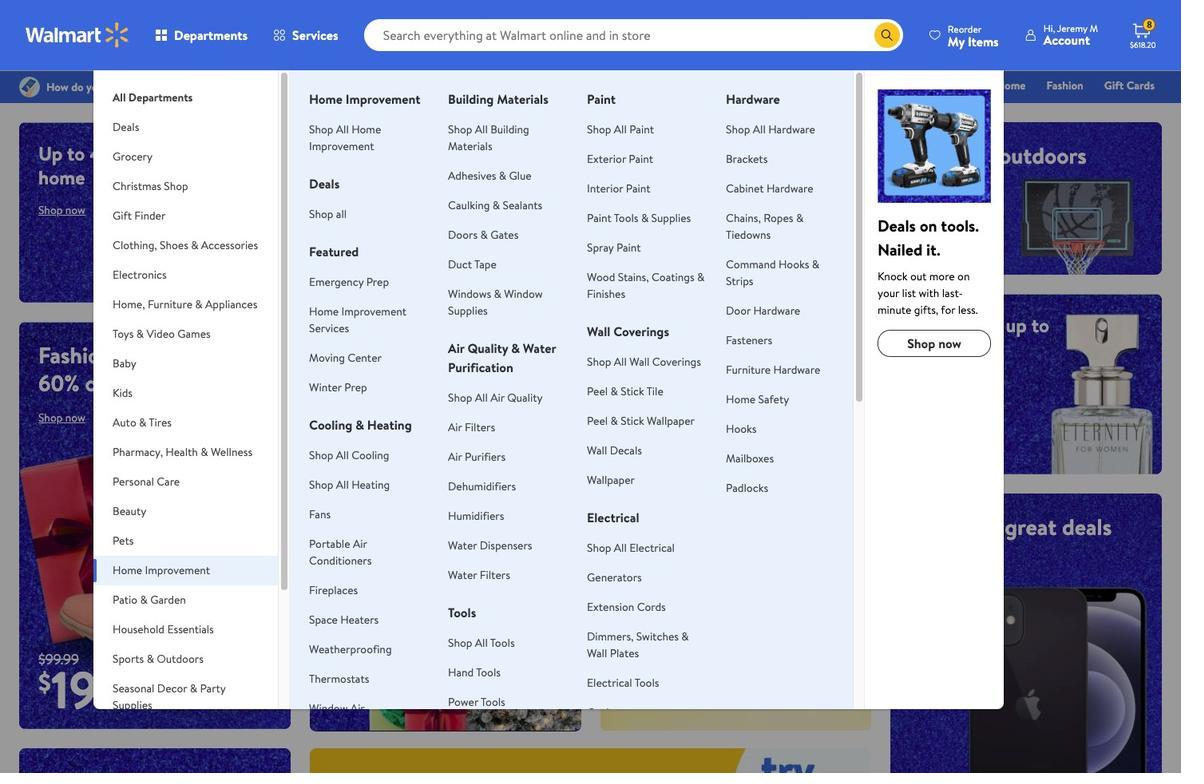 Task type: describe. For each thing, give the bounding box(es) containing it.
home improvement services
[[309, 304, 407, 336]]

window air conditioners link
[[309, 701, 372, 734]]

shop now for up to 40% off home
[[38, 202, 85, 218]]

peel & stick tile
[[587, 384, 664, 400]]

wallpaper link
[[587, 472, 635, 488]]

air inside air quality & water purification
[[448, 340, 465, 357]]

finder for the 'gift finder' dropdown button
[[135, 208, 166, 224]]

1 vertical spatial on
[[958, 268, 970, 284]]

wall down wall coverings
[[630, 354, 650, 370]]

1 horizontal spatial materials
[[497, 90, 549, 108]]

electronics for 'electronics' dropdown button
[[113, 267, 167, 283]]

shop inside shop all home improvement
[[309, 121, 334, 137]]

conditioners for portable
[[309, 553, 372, 569]]

fashion link
[[1040, 77, 1091, 94]]

1 vertical spatial quality
[[508, 390, 543, 406]]

paint right exterior
[[629, 151, 654, 167]]

fireplaces link
[[309, 583, 358, 599]]

humidifiers
[[448, 508, 505, 524]]

deals for top tech, great deals
[[1063, 511, 1113, 543]]

deals for sports & outdoors deals
[[910, 168, 960, 199]]

improvement inside shop all home improvement
[[309, 138, 374, 154]]

emergency prep
[[309, 274, 389, 290]]

emergency prep link
[[309, 274, 389, 290]]

0 vertical spatial coverings
[[614, 323, 670, 340]]

off inside fragrances up to 50% off
[[950, 336, 976, 363]]

to inside fashion gifts up to 60% off
[[198, 340, 219, 371]]

fasteners
[[726, 332, 773, 348]]

off inside fashion gifts up to 60% off
[[85, 367, 115, 399]]

pets button
[[94, 527, 278, 556]]

caulking & sealants link
[[448, 197, 543, 213]]

shop all tools link
[[448, 635, 515, 651]]

$99.99
[[38, 649, 79, 669]]

air up air purifiers link
[[448, 420, 462, 436]]

50% inside fragrances up to 50% off
[[910, 336, 946, 363]]

seasonal decor & party supplies
[[113, 681, 226, 714]]

essentials inside dropdown button
[[167, 622, 214, 638]]

grocery & essentials link
[[558, 77, 672, 94]]

cords
[[637, 599, 666, 615]]

patio & garden
[[113, 592, 186, 608]]

hardware up shop all hardware link
[[726, 90, 781, 108]]

gates
[[491, 227, 519, 243]]

all for cooling & heating
[[336, 447, 349, 463]]

1 vertical spatial hooks
[[726, 421, 757, 437]]

fashion for fashion gifts up to 60% off
[[38, 340, 113, 371]]

shop now up cooling & heating in the bottom of the page
[[348, 390, 409, 410]]

0 horizontal spatial wallpaper
[[587, 472, 635, 488]]

spray paint
[[587, 240, 641, 256]]

shop now for up to 50% off seasonal decor
[[329, 538, 376, 554]]

to inside fragrances up to 50% off
[[1032, 312, 1050, 339]]

brackets
[[726, 151, 768, 167]]

electrical tools link
[[587, 675, 660, 691]]

shop now link for up to 40% off home
[[38, 202, 85, 218]]

building inside shop all building materials
[[491, 121, 530, 137]]

supplies for paint tools & supplies
[[652, 210, 691, 226]]

shop now link for up to 50% off seasonal decor
[[329, 538, 376, 554]]

hooks link
[[726, 421, 757, 437]]

1 horizontal spatial shop all
[[620, 518, 657, 534]]

duct tape link
[[448, 257, 497, 272]]

shop all home improvement
[[309, 121, 381, 154]]

weatherproofing link
[[309, 642, 392, 658]]

home improvement image
[[878, 89, 992, 203]]

paint up paint tools & supplies link
[[626, 181, 651, 197]]

furniture inside home, furniture & appliances dropdown button
[[148, 296, 193, 312]]

kids
[[113, 385, 133, 401]]

building materials
[[448, 90, 549, 108]]

gift for gift finder link
[[686, 78, 705, 93]]

all for wall coverings
[[614, 354, 627, 370]]

paint up shop all paint link
[[587, 90, 616, 108]]

wall down finishes
[[587, 323, 611, 340]]

tape
[[475, 257, 497, 272]]

shop all heating link
[[309, 477, 390, 493]]

home inside home improvement services
[[309, 304, 339, 320]]

& inside windows & window supplies
[[494, 286, 502, 302]]

moving center link
[[309, 350, 382, 366]]

grocery for grocery
[[113, 149, 153, 165]]

tools up hand tools
[[490, 635, 515, 651]]

tools for power
[[481, 694, 506, 710]]

shop now link for fashion gifts up to 60% off
[[38, 410, 85, 426]]

portable air conditioners link
[[309, 536, 372, 569]]

last-
[[943, 285, 964, 301]]

heating for cooling & heating
[[367, 416, 412, 434]]

stick for wallpaper
[[621, 413, 645, 429]]

up for up to 65% off
[[620, 475, 648, 506]]

deals inside dropdown button
[[113, 119, 139, 135]]

Search search field
[[364, 19, 904, 51]]

up to 65% off
[[620, 475, 755, 506]]

one debit link
[[1026, 99, 1094, 117]]

shop all wall coverings link
[[587, 354, 701, 370]]

sports for sports & outdoors deals
[[910, 140, 974, 171]]

shop now for fashion gifts up to 60% off
[[38, 410, 85, 426]]

paint tools & supplies link
[[587, 210, 691, 226]]

window inside windows & window supplies
[[504, 286, 543, 302]]

brackets link
[[726, 151, 768, 167]]

stains,
[[618, 269, 649, 285]]

wall left decals
[[587, 443, 608, 459]]

0 vertical spatial shop all
[[309, 206, 347, 222]]

power tools
[[448, 694, 506, 710]]

$99.99 $ 19 99
[[38, 649, 124, 725]]

0 vertical spatial all
[[336, 206, 347, 222]]

hardware for furniture hardware
[[774, 362, 821, 378]]

furniture hardware
[[726, 362, 821, 378]]

shop now link down the gifts,
[[878, 330, 992, 357]]

filters for air filters
[[465, 420, 496, 436]]

dimmers,
[[587, 629, 634, 645]]

deals up shop all building materials link
[[518, 78, 545, 93]]

shop all hardware
[[726, 121, 816, 137]]

purification
[[448, 359, 514, 376]]

water for water dispensers
[[448, 538, 477, 554]]

shop inside shop all building materials
[[448, 121, 473, 137]]

home, furniture & appliances button
[[94, 290, 278, 320]]

tools up shop all tools link
[[448, 604, 476, 622]]

1 horizontal spatial all
[[647, 518, 657, 534]]

1 vertical spatial coverings
[[653, 354, 701, 370]]

to for up to 50% off seasonal decor
[[358, 475, 376, 502]]

winter prep link
[[309, 380, 367, 396]]

home improvement button
[[94, 556, 278, 586]]

up to 50% off seasonal decor
[[329, 475, 451, 526]]

featured
[[309, 243, 359, 261]]

toy shop
[[933, 78, 976, 93]]

0 vertical spatial cooling
[[309, 416, 353, 434]]

accessories
[[201, 237, 258, 253]]

dimmers, switches & wall plates
[[587, 629, 689, 662]]

gift finder button
[[94, 201, 278, 231]]

door hardware
[[726, 303, 801, 319]]

moving center
[[309, 350, 382, 366]]

shop all wall coverings
[[587, 354, 701, 370]]

peel & stick wallpaper link
[[587, 413, 695, 429]]

hardware for cabinet hardware
[[767, 181, 814, 197]]

off for up to 40% off home
[[131, 140, 157, 167]]

spray paint link
[[587, 240, 641, 256]]

& inside seasonal decor & party supplies
[[190, 681, 197, 697]]

weatherproofing
[[309, 642, 392, 658]]

duct tape
[[448, 257, 497, 272]]

up inside fragrances up to 50% off
[[1006, 312, 1028, 339]]

shoes
[[160, 237, 188, 253]]

all for electrical
[[614, 540, 627, 556]]

appliances
[[205, 296, 258, 312]]

shop now down the gifts,
[[908, 335, 962, 352]]

shop all hardware link
[[726, 121, 816, 137]]

power
[[448, 694, 479, 710]]

& inside the command hooks & strips
[[813, 257, 820, 272]]

plates
[[610, 646, 640, 662]]

improvement inside dropdown button
[[145, 563, 210, 579]]

shop all air quality link
[[448, 390, 543, 406]]

party
[[200, 681, 226, 697]]

home
[[38, 164, 85, 191]]

finishes
[[587, 286, 626, 302]]

1 vertical spatial furniture
[[726, 362, 771, 378]]

patio & garden button
[[94, 586, 278, 615]]

switches
[[637, 629, 679, 645]]

1 vertical spatial electrical
[[630, 540, 675, 556]]

pharmacy, health & wellness button
[[94, 438, 278, 467]]

supplies inside seasonal decor & party supplies
[[113, 698, 152, 714]]

& inside wood stains, coatings & finishes
[[698, 269, 705, 285]]

0 vertical spatial building
[[448, 90, 494, 108]]

personal care
[[113, 474, 180, 490]]

1 vertical spatial cooling
[[352, 447, 390, 463]]

cabinet hardware link
[[726, 181, 814, 197]]

seasonal
[[329, 499, 399, 526]]

conditioners for window
[[309, 718, 372, 734]]

sports for sports & outdoors
[[113, 651, 144, 667]]

decor
[[404, 499, 451, 526]]

materials inside shop all building materials
[[448, 138, 493, 154]]

interior
[[587, 181, 624, 197]]

stick for tile
[[621, 384, 645, 400]]

baby
[[113, 356, 136, 372]]

gift finder link
[[679, 77, 747, 94]]

all for air quality & water purification
[[475, 390, 488, 406]]

dispensers
[[480, 538, 533, 554]]

home safety link
[[726, 392, 790, 408]]

hardware up cabinet hardware link
[[769, 121, 816, 137]]

shop now link down center at the left top of the page
[[329, 381, 428, 419]]

toy shop link
[[926, 77, 983, 94]]

home safety
[[726, 392, 790, 408]]

pharmacy, health & wellness
[[113, 444, 253, 460]]



Task type: vqa. For each thing, say whether or not it's contained in the screenshot.
Shop All Tools link
yes



Task type: locate. For each thing, give the bounding box(es) containing it.
fashion left baby
[[38, 340, 113, 371]]

1 vertical spatial electronics
[[113, 267, 167, 283]]

shop now link
[[38, 202, 85, 218], [910, 210, 957, 226], [878, 330, 992, 357], [329, 381, 428, 419], [38, 410, 85, 426], [329, 538, 376, 554]]

1 vertical spatial services
[[309, 320, 349, 336]]

99
[[99, 663, 124, 694]]

grocery up christmas
[[113, 149, 153, 165]]

home improvement inside dropdown button
[[113, 563, 210, 579]]

tools for hand
[[476, 665, 501, 681]]

fashion for fashion
[[1047, 78, 1084, 93]]

2 horizontal spatial up
[[620, 475, 648, 506]]

1 vertical spatial wallpaper
[[587, 472, 635, 488]]

shop all link up "featured"
[[309, 206, 347, 222]]

to left 65%
[[653, 475, 674, 506]]

0 vertical spatial prep
[[367, 274, 389, 290]]

home inside "link"
[[997, 78, 1026, 93]]

shop now link for sports & outdoors deals
[[910, 210, 957, 226]]

list
[[903, 285, 917, 301]]

2 vertical spatial supplies
[[113, 698, 152, 714]]

65%
[[680, 475, 720, 506]]

air purifiers link
[[448, 449, 506, 465]]

hooks up the mailboxes
[[726, 421, 757, 437]]

0 horizontal spatial up
[[168, 340, 193, 371]]

shop now for sports & outdoors deals
[[910, 210, 957, 226]]

off down mailboxes link
[[725, 475, 755, 506]]

0 horizontal spatial window
[[309, 701, 348, 717]]

1 horizontal spatial fashion
[[1047, 78, 1084, 93]]

1 vertical spatial conditioners
[[309, 718, 372, 734]]

wall
[[587, 323, 611, 340], [630, 354, 650, 370], [587, 443, 608, 459], [587, 646, 608, 662]]

kids button
[[94, 379, 278, 408]]

1 horizontal spatial electronics
[[858, 78, 912, 93]]

building up shop all building materials at the left of page
[[448, 90, 494, 108]]

to left 40%
[[67, 140, 85, 167]]

1 vertical spatial materials
[[448, 138, 493, 154]]

services button
[[261, 16, 351, 54]]

0 vertical spatial heating
[[367, 416, 412, 434]]

conditioners
[[309, 553, 372, 569], [309, 718, 372, 734]]

extension cords link
[[587, 599, 666, 615]]

0 vertical spatial conditioners
[[309, 553, 372, 569]]

gift finder inside dropdown button
[[113, 208, 166, 224]]

gift for the 'gift finder' dropdown button
[[113, 208, 132, 224]]

window right windows
[[504, 286, 543, 302]]

0 horizontal spatial furniture
[[148, 296, 193, 312]]

departments up all departments link
[[174, 26, 248, 44]]

all
[[336, 206, 347, 222], [647, 518, 657, 534]]

heating for shop all heating
[[352, 477, 390, 493]]

0 horizontal spatial home improvement
[[113, 563, 210, 579]]

deals down shop all home improvement at the top of the page
[[309, 175, 340, 193]]

to down shop all cooling link
[[358, 475, 376, 502]]

personal
[[113, 474, 154, 490]]

1 vertical spatial stick
[[621, 413, 645, 429]]

improvement inside home improvement services
[[342, 304, 407, 320]]

0 vertical spatial stick
[[621, 384, 645, 400]]

command hooks & strips
[[726, 257, 820, 289]]

up up the fans link
[[329, 475, 353, 502]]

departments
[[174, 26, 248, 44], [129, 89, 193, 105]]

air down purification
[[491, 390, 505, 406]]

water dispensers
[[448, 538, 533, 554]]

grocery right deals link
[[566, 78, 604, 93]]

grocery inside dropdown button
[[113, 149, 153, 165]]

hardware up safety
[[774, 362, 821, 378]]

up inside up to 50% off seasonal decor
[[329, 475, 353, 502]]

tires
[[149, 415, 172, 431]]

1 horizontal spatial window
[[504, 286, 543, 302]]

supplies down seasonal
[[113, 698, 152, 714]]

2 conditioners from the top
[[309, 718, 372, 734]]

home inside dropdown button
[[113, 563, 142, 579]]

decor
[[157, 681, 187, 697]]

home
[[997, 78, 1026, 93], [309, 90, 343, 108], [352, 121, 381, 137], [309, 304, 339, 320], [726, 392, 756, 408], [113, 563, 142, 579]]

0 horizontal spatial finder
[[135, 208, 166, 224]]

christmas shop
[[113, 178, 188, 194]]

peel for peel & stick wallpaper
[[587, 413, 608, 429]]

shop now up it.
[[910, 210, 957, 226]]

$
[[38, 665, 51, 700]]

now up cooling & heating in the bottom of the page
[[383, 390, 409, 410]]

1 vertical spatial home improvement
[[113, 563, 210, 579]]

1 vertical spatial departments
[[129, 89, 193, 105]]

caulking & sealants
[[448, 197, 543, 213]]

1 horizontal spatial wallpaper
[[647, 413, 695, 429]]

to for up to 40% off home
[[67, 140, 85, 167]]

1 horizontal spatial furniture
[[726, 362, 771, 378]]

air inside portable air conditioners
[[353, 536, 367, 552]]

fashion gifts up to 60% off
[[38, 340, 219, 399]]

hardware for door hardware
[[754, 303, 801, 319]]

materials up adhesives
[[448, 138, 493, 154]]

spray
[[587, 240, 614, 256]]

prep right winter
[[345, 380, 367, 396]]

filters up air purifiers link
[[465, 420, 496, 436]]

grocery for grocery & essentials
[[566, 78, 604, 93]]

1 vertical spatial filters
[[480, 567, 511, 583]]

1 vertical spatial water
[[448, 538, 477, 554]]

prep for emergency prep
[[367, 274, 389, 290]]

1 vertical spatial grocery
[[113, 149, 153, 165]]

deals inside deals on tools. nailed it. knock out more on your list with last- minute gifts, for less.
[[878, 215, 916, 237]]

0 vertical spatial supplies
[[652, 210, 691, 226]]

wall decals link
[[587, 443, 642, 459]]

now for up to 50% off seasonal decor
[[356, 538, 376, 554]]

0 horizontal spatial electronics
[[113, 267, 167, 283]]

all for paint
[[614, 121, 627, 137]]

home improvement up shop all home improvement at the top of the page
[[309, 90, 421, 108]]

gift up the clothing, at the top left of the page
[[113, 208, 132, 224]]

water for water filters
[[448, 567, 477, 583]]

shop all paint link
[[587, 121, 654, 137]]

1 vertical spatial shop all
[[620, 518, 657, 534]]

1 vertical spatial 50%
[[380, 475, 416, 502]]

coverings up shop all wall coverings link
[[614, 323, 670, 340]]

search icon image
[[881, 29, 894, 42]]

0 vertical spatial window
[[504, 286, 543, 302]]

home inside shop all home improvement
[[352, 121, 381, 137]]

hand
[[448, 665, 474, 681]]

peel for peel & stick tile
[[587, 384, 608, 400]]

departments up the deals dropdown button
[[129, 89, 193, 105]]

up left 40%
[[38, 140, 63, 167]]

shop all building materials link
[[448, 121, 530, 154]]

1 horizontal spatial up
[[1006, 312, 1028, 339]]

materials up shop all building materials at the left of page
[[497, 90, 549, 108]]

all up shop all electrical
[[647, 518, 657, 534]]

supplies down windows
[[448, 303, 488, 319]]

improvement
[[346, 90, 421, 108], [309, 138, 374, 154], [342, 304, 407, 320], [145, 563, 210, 579]]

0 horizontal spatial shop all link
[[309, 206, 347, 222]]

now down for
[[939, 335, 962, 352]]

1 horizontal spatial supplies
[[448, 303, 488, 319]]

1 horizontal spatial finder
[[708, 78, 740, 93]]

0 vertical spatial materials
[[497, 90, 549, 108]]

heating up the seasonal
[[352, 477, 390, 493]]

doors
[[448, 227, 478, 243]]

off for up to 50% off seasonal decor
[[420, 475, 446, 502]]

0 vertical spatial on
[[920, 215, 938, 237]]

was dollar $99.99, now dollar 19.99 group
[[19, 649, 124, 730]]

off for up to 65% off
[[725, 475, 755, 506]]

hooks inside the command hooks & strips
[[779, 257, 810, 272]]

peel & stick wallpaper
[[587, 413, 695, 429]]

electrical up shop all electrical link
[[587, 509, 640, 527]]

1 conditioners from the top
[[309, 553, 372, 569]]

up inside fashion gifts up to 60% off
[[168, 340, 193, 371]]

sports
[[910, 140, 974, 171], [113, 651, 144, 667]]

0 horizontal spatial materials
[[448, 138, 493, 154]]

registry
[[971, 100, 1012, 116]]

window down thermostats link
[[309, 701, 348, 717]]

1 horizontal spatial grocery
[[566, 78, 604, 93]]

Walmart Site-Wide search field
[[364, 19, 904, 51]]

water down water dispensers
[[448, 567, 477, 583]]

essentials down patio & garden dropdown button
[[167, 622, 214, 638]]

outlets link
[[587, 705, 624, 721]]

games
[[178, 326, 211, 342]]

0 vertical spatial fashion
[[1047, 78, 1084, 93]]

hi,
[[1044, 22, 1056, 35]]

walmart+ link
[[1101, 99, 1163, 117]]

1 vertical spatial finder
[[135, 208, 166, 224]]

peel up 'peel & stick wallpaper' "link"
[[587, 384, 608, 400]]

0 vertical spatial home improvement
[[309, 90, 421, 108]]

walmart image
[[26, 22, 129, 48]]

tools right power
[[481, 694, 506, 710]]

0 vertical spatial 50%
[[910, 336, 946, 363]]

supplies for windows & window supplies
[[448, 303, 488, 319]]

thermostats
[[309, 671, 370, 687]]

now for sports & outdoors deals
[[937, 210, 957, 226]]

0 horizontal spatial shop all
[[309, 206, 347, 222]]

60%
[[38, 367, 80, 399]]

clothing, shoes & accessories
[[113, 237, 258, 253]]

furniture down fasteners
[[726, 362, 771, 378]]

gift finder for the 'gift finder' dropdown button
[[113, 208, 166, 224]]

1 horizontal spatial home improvement
[[309, 90, 421, 108]]

0 horizontal spatial gift
[[113, 208, 132, 224]]

portable
[[309, 536, 350, 552]]

0 vertical spatial furniture
[[148, 296, 193, 312]]

0 horizontal spatial grocery
[[113, 149, 153, 165]]

50% inside up to 50% off seasonal decor
[[380, 475, 416, 502]]

gift inside gift finder link
[[686, 78, 705, 93]]

1 vertical spatial heating
[[352, 477, 390, 493]]

1 stick from the top
[[621, 384, 645, 400]]

hardware down command hooks & strips 'link'
[[754, 303, 801, 319]]

shop all
[[309, 206, 347, 222], [620, 518, 657, 534]]

0 horizontal spatial fashion
[[38, 340, 113, 371]]

1 horizontal spatial up
[[329, 475, 353, 502]]

wall coverings
[[587, 323, 670, 340]]

50%
[[910, 336, 946, 363], [380, 475, 416, 502]]

my
[[948, 32, 965, 50]]

hooks right command
[[779, 257, 810, 272]]

up for up to 40% off home
[[38, 140, 63, 167]]

off right '60%'
[[85, 367, 115, 399]]

& inside chains, ropes & tiedowns
[[797, 210, 804, 226]]

air inside window air conditioners
[[351, 701, 365, 717]]

auto & tires button
[[94, 408, 278, 438]]

1 horizontal spatial essentials
[[617, 78, 665, 93]]

off up christmas shop
[[131, 140, 157, 167]]

1 horizontal spatial deals
[[1063, 511, 1113, 543]]

shop all link for deals
[[309, 206, 347, 222]]

all departments
[[113, 89, 193, 105]]

1 peel from the top
[[587, 384, 608, 400]]

0 vertical spatial quality
[[468, 340, 508, 357]]

shop all link for up to 65% off
[[620, 518, 657, 534]]

tools down interior paint
[[614, 210, 639, 226]]

2 peel from the top
[[587, 413, 608, 429]]

water down humidifiers
[[448, 538, 477, 554]]

1 vertical spatial building
[[491, 121, 530, 137]]

gift finder for gift finder link
[[686, 78, 740, 93]]

0 vertical spatial gift finder
[[686, 78, 740, 93]]

finder for gift finder link
[[708, 78, 740, 93]]

gift down search search field
[[686, 78, 705, 93]]

& inside dimmers, switches & wall plates
[[682, 629, 689, 645]]

dehumidifiers link
[[448, 479, 516, 495]]

electrical tools
[[587, 675, 660, 691]]

conditioners down thermostats link
[[309, 718, 372, 734]]

up inside up to 40% off home
[[38, 140, 63, 167]]

tools for paint
[[614, 210, 639, 226]]

wallpaper down wall decals
[[587, 472, 635, 488]]

quality inside air quality & water purification
[[468, 340, 508, 357]]

all for building materials
[[475, 121, 488, 137]]

all inside all departments link
[[113, 89, 126, 105]]

0 vertical spatial grocery
[[566, 78, 604, 93]]

0 horizontal spatial sports
[[113, 651, 144, 667]]

now for up to 40% off home
[[65, 202, 85, 218]]

wallpaper down tile
[[647, 413, 695, 429]]

hand tools link
[[448, 665, 501, 681]]

windows
[[448, 286, 492, 302]]

electronics for the electronics link
[[858, 78, 912, 93]]

1 vertical spatial essentials
[[167, 622, 214, 638]]

0 horizontal spatial 50%
[[380, 475, 416, 502]]

fashion inside "link"
[[1047, 78, 1084, 93]]

off inside up to 50% off seasonal decor
[[420, 475, 446, 502]]

water inside air quality & water purification
[[523, 340, 556, 357]]

electronics inside 'electronics' dropdown button
[[113, 267, 167, 283]]

cooling up shop all cooling link
[[309, 416, 353, 434]]

essentials up shop all paint link
[[617, 78, 665, 93]]

up
[[38, 140, 63, 167], [329, 475, 353, 502], [620, 475, 648, 506]]

sports up seasonal
[[113, 651, 144, 667]]

0 horizontal spatial essentials
[[167, 622, 214, 638]]

1 vertical spatial sports
[[113, 651, 144, 667]]

1 vertical spatial supplies
[[448, 303, 488, 319]]

services inside services dropdown button
[[293, 26, 339, 44]]

tiedowns
[[726, 227, 771, 243]]

supplies inside windows & window supplies
[[448, 303, 488, 319]]

christmas shop button
[[94, 172, 278, 201]]

off down "less."
[[950, 336, 976, 363]]

all for tools
[[475, 635, 488, 651]]

prep right emergency
[[367, 274, 389, 290]]

wall inside dimmers, switches & wall plates
[[587, 646, 608, 662]]

filters
[[465, 420, 496, 436], [480, 567, 511, 583]]

air right portable
[[353, 536, 367, 552]]

now for fashion gifts up to 60% off
[[65, 410, 85, 426]]

shop all paint
[[587, 121, 654, 137]]

space heaters link
[[309, 612, 379, 628]]

tools for electrical
[[635, 675, 660, 691]]

services inside home improvement services
[[309, 320, 349, 336]]

2 horizontal spatial gift
[[1105, 78, 1125, 93]]

window
[[504, 286, 543, 302], [309, 701, 348, 717]]

gift inside the 'gift finder' dropdown button
[[113, 208, 132, 224]]

departments button
[[142, 16, 261, 54]]

0 vertical spatial electrical
[[587, 509, 640, 527]]

filters for water filters
[[480, 567, 511, 583]]

gift cards registry
[[971, 78, 1155, 116]]

0 horizontal spatial supplies
[[113, 698, 152, 714]]

fashion up 'one debit'
[[1047, 78, 1084, 93]]

hardware up ropes
[[767, 181, 814, 197]]

deals
[[518, 78, 545, 93], [113, 119, 139, 135], [309, 175, 340, 193], [878, 215, 916, 237]]

gift finder up shop all hardware link
[[686, 78, 740, 93]]

gift inside the gift cards registry
[[1105, 78, 1125, 93]]

coverings up tile
[[653, 354, 701, 370]]

on
[[920, 215, 938, 237], [958, 268, 970, 284]]

conditioners down portable
[[309, 553, 372, 569]]

electrical for electrical tools
[[587, 675, 633, 691]]

thermostats link
[[309, 671, 370, 687]]

wood
[[587, 269, 616, 285]]

air purifiers
[[448, 449, 506, 465]]

deals up 40%
[[113, 119, 139, 135]]

fashion inside fashion gifts up to 60% off
[[38, 340, 113, 371]]

shop now link up it.
[[910, 210, 957, 226]]

1 horizontal spatial sports
[[910, 140, 974, 171]]

& inside sports & outdoors deals
[[979, 140, 994, 171]]

air down thermostats link
[[351, 701, 365, 717]]

0 vertical spatial sports
[[910, 140, 974, 171]]

& inside air quality & water purification
[[512, 340, 520, 357]]

top tech, great deals
[[910, 511, 1113, 543]]

shop inside "link"
[[952, 78, 976, 93]]

all for hardware
[[753, 121, 766, 137]]

portable air conditioners
[[309, 536, 372, 569]]

sports inside sports & outdoors deals
[[910, 140, 974, 171]]

0 vertical spatial water
[[523, 340, 556, 357]]

shop now link down '60%'
[[38, 410, 85, 426]]

0 horizontal spatial on
[[920, 215, 938, 237]]

0 horizontal spatial gift finder
[[113, 208, 166, 224]]

water
[[523, 340, 556, 357], [448, 538, 477, 554], [448, 567, 477, 583]]

window inside window air conditioners
[[309, 701, 348, 717]]

off inside up to 40% off home
[[131, 140, 157, 167]]

fireplaces
[[309, 583, 358, 599]]

to for up to 65% off
[[653, 475, 674, 506]]

exterior
[[587, 151, 626, 167]]

0 vertical spatial finder
[[708, 78, 740, 93]]

1 horizontal spatial gift
[[686, 78, 705, 93]]

deals inside sports & outdoors deals
[[910, 168, 960, 199]]

on up the last-
[[958, 268, 970, 284]]

water down windows & window supplies
[[523, 340, 556, 357]]

home,
[[113, 296, 145, 312]]

gift finder down christmas
[[113, 208, 166, 224]]

auto
[[113, 415, 136, 431]]

household essentials button
[[94, 615, 278, 645]]

deals up tools.
[[910, 168, 960, 199]]

departments inside popup button
[[174, 26, 248, 44]]

1 vertical spatial peel
[[587, 413, 608, 429]]

to inside up to 40% off home
[[67, 140, 85, 167]]

1 vertical spatial window
[[309, 701, 348, 717]]

space heaters
[[309, 612, 379, 628]]

deals right great
[[1063, 511, 1113, 543]]

water dispensers link
[[448, 538, 533, 554]]

wall down dimmers,
[[587, 646, 608, 662]]

to up kids dropdown button
[[198, 340, 219, 371]]

up for up to 50% off seasonal decor
[[329, 475, 353, 502]]

finder inside dropdown button
[[135, 208, 166, 224]]

heating up shop all cooling link
[[367, 416, 412, 434]]

1 vertical spatial prep
[[345, 380, 367, 396]]

tools down plates
[[635, 675, 660, 691]]

all inside shop all building materials
[[475, 121, 488, 137]]

finder up the shop all hardware
[[708, 78, 740, 93]]

2 horizontal spatial supplies
[[652, 210, 691, 226]]

decals
[[610, 443, 642, 459]]

stick up decals
[[621, 413, 645, 429]]

paint right spray
[[617, 240, 641, 256]]

electrical for electrical
[[587, 509, 640, 527]]

sports & outdoors deals
[[910, 140, 1087, 199]]

paint up the exterior paint link
[[630, 121, 654, 137]]

0 vertical spatial peel
[[587, 384, 608, 400]]

to inside up to 50% off seasonal decor
[[358, 475, 376, 502]]

generators
[[587, 570, 642, 586]]

gift
[[686, 78, 705, 93], [1105, 78, 1125, 93], [113, 208, 132, 224]]

electrical up generators
[[630, 540, 675, 556]]

tools right the hand
[[476, 665, 501, 681]]

all inside shop all home improvement
[[336, 121, 349, 137]]

paint up spray
[[587, 210, 612, 226]]

filters down water dispensers
[[480, 567, 511, 583]]

shop inside dropdown button
[[164, 178, 188, 194]]

prep for winter prep
[[345, 380, 367, 396]]

cabinet
[[726, 181, 764, 197]]

2 vertical spatial electrical
[[587, 675, 633, 691]]

0 horizontal spatial hooks
[[726, 421, 757, 437]]

now down '60%'
[[65, 410, 85, 426]]

0 horizontal spatial all
[[336, 206, 347, 222]]

building down building materials
[[491, 121, 530, 137]]

top
[[910, 511, 945, 543]]

auto & tires
[[113, 415, 172, 431]]

peel up wall decals
[[587, 413, 608, 429]]

2 stick from the top
[[621, 413, 645, 429]]

1 vertical spatial deals
[[1063, 511, 1113, 543]]

shop all up shop all electrical link
[[620, 518, 657, 534]]

0 vertical spatial essentials
[[617, 78, 665, 93]]

2 vertical spatial water
[[448, 567, 477, 583]]

1 horizontal spatial shop all link
[[620, 518, 657, 534]]

shop now link down home
[[38, 202, 85, 218]]

sports inside dropdown button
[[113, 651, 144, 667]]

1 horizontal spatial on
[[958, 268, 970, 284]]

caulking
[[448, 197, 490, 213]]

40%
[[90, 140, 127, 167]]

dimmers, switches & wall plates link
[[587, 629, 689, 662]]

nailed
[[878, 239, 923, 261]]

air left "purifiers"
[[448, 449, 462, 465]]

furniture
[[148, 296, 193, 312], [726, 362, 771, 378]]

shop all up "featured"
[[309, 206, 347, 222]]

now up it.
[[937, 210, 957, 226]]

extension cords
[[587, 599, 666, 615]]

now down the seasonal
[[356, 538, 376, 554]]

0 horizontal spatial deals
[[910, 168, 960, 199]]

winter
[[309, 380, 342, 396]]

electrical up outlets
[[587, 675, 633, 691]]



